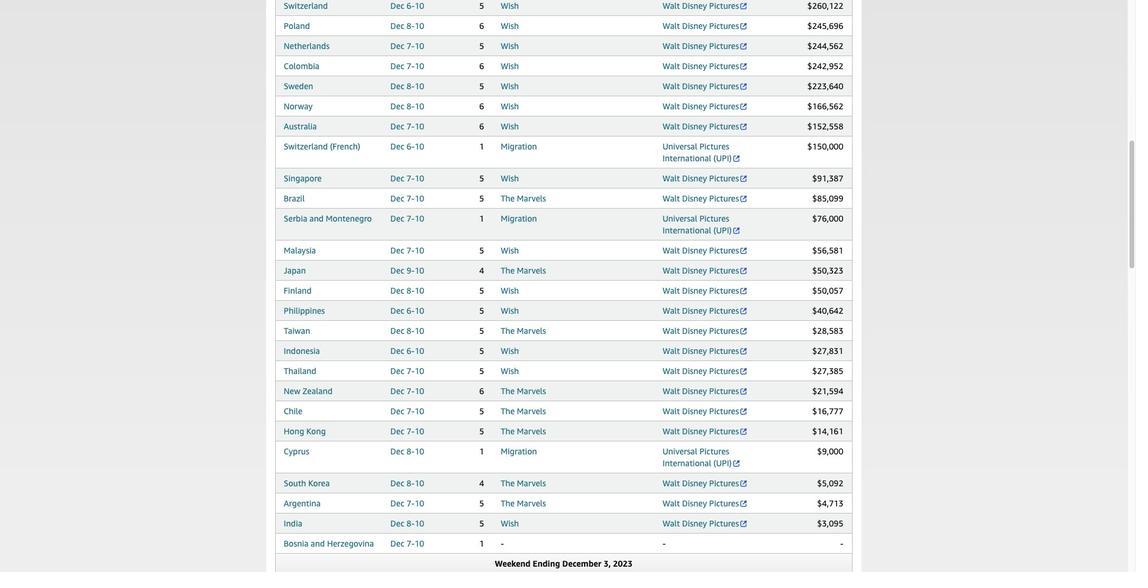 Task type: locate. For each thing, give the bounding box(es) containing it.
walt disney pictures for $91,387
[[663, 173, 739, 183]]

dec 6-10 for switzerland (french)
[[390, 141, 424, 151]]

pictures for $260,122
[[709, 1, 739, 11]]

malaysia
[[284, 246, 316, 256]]

9 dec from the top
[[390, 173, 404, 183]]

wish for philippines
[[501, 306, 519, 316]]

7 dec 7-10 from the top
[[390, 246, 424, 256]]

$223,640
[[807, 81, 844, 91]]

0 vertical spatial migration link
[[501, 141, 537, 151]]

new
[[284, 386, 300, 396]]

wish for switzerland
[[501, 1, 519, 11]]

2 universal from the top
[[663, 214, 697, 224]]

migration link for dec 8-10
[[501, 447, 537, 457]]

8 wish link from the top
[[501, 173, 519, 183]]

21 walt disney pictures link from the top
[[663, 499, 748, 509]]

chile
[[284, 407, 302, 417]]

2 horizontal spatial -
[[840, 539, 844, 549]]

2 the from the top
[[501, 266, 515, 276]]

7-
[[407, 41, 415, 51], [407, 61, 415, 71], [407, 121, 415, 131], [407, 173, 415, 183], [407, 193, 415, 204], [407, 214, 415, 224], [407, 246, 415, 256], [407, 366, 415, 376], [407, 386, 415, 396], [407, 407, 415, 417], [407, 427, 415, 437], [407, 499, 415, 509], [407, 539, 415, 549]]

malaysia link
[[284, 246, 316, 256]]

wish for finland
[[501, 286, 519, 296]]

universal pictures international (upi) for $76,000
[[663, 214, 732, 236]]

8 disney from the top
[[682, 173, 707, 183]]

$85,099
[[812, 193, 844, 204]]

1 vertical spatial universal
[[663, 214, 697, 224]]

1 walt disney pictures from the top
[[663, 1, 739, 11]]

and for serbia
[[309, 214, 324, 224]]

2 vertical spatial universal pictures international (upi) link
[[663, 447, 741, 469]]

7- for bosnia and herzegovina
[[407, 539, 415, 549]]

5 walt disney pictures from the top
[[663, 81, 739, 91]]

universal pictures international (upi) link
[[663, 141, 741, 163], [663, 214, 741, 236], [663, 447, 741, 469]]

ending
[[533, 559, 560, 569]]

hong kong link
[[284, 427, 326, 437]]

the marvels link for hong kong
[[501, 427, 546, 437]]

6- for indonesia
[[407, 346, 415, 356]]

6 the marvels from the top
[[501, 427, 546, 437]]

pictures for $56,581
[[709, 246, 739, 256]]

hong
[[284, 427, 304, 437]]

5 for argentina
[[479, 499, 484, 509]]

1 vertical spatial (upi)
[[713, 225, 732, 236]]

3 6- from the top
[[407, 306, 415, 316]]

disney for $50,323
[[682, 266, 707, 276]]

new zealand
[[284, 386, 333, 396]]

walt disney pictures link for $245,696
[[663, 21, 748, 31]]

dec 9-10 link
[[390, 266, 424, 276]]

marvels for japan
[[517, 266, 546, 276]]

dec for colombia
[[390, 61, 404, 71]]

8 walt disney pictures from the top
[[663, 173, 739, 183]]

1 international from the top
[[663, 153, 711, 163]]

universal pictures international (upi) for $150,000
[[663, 141, 732, 163]]

10
[[415, 1, 424, 11], [415, 21, 424, 31], [415, 41, 424, 51], [415, 61, 424, 71], [415, 81, 424, 91], [415, 101, 424, 111], [415, 121, 424, 131], [415, 141, 424, 151], [415, 173, 424, 183], [415, 193, 424, 204], [415, 214, 424, 224], [415, 246, 424, 256], [415, 266, 424, 276], [415, 286, 424, 296], [415, 306, 424, 316], [415, 326, 424, 336], [415, 346, 424, 356], [415, 366, 424, 376], [415, 386, 424, 396], [415, 407, 424, 417], [415, 427, 424, 437], [415, 447, 424, 457], [415, 479, 424, 489], [415, 499, 424, 509], [415, 519, 424, 529], [415, 539, 424, 549]]

1 vertical spatial universal pictures international (upi) link
[[663, 214, 741, 236]]

serbia and montenegro link
[[284, 214, 372, 224]]

4 dec 7-10 link from the top
[[390, 173, 424, 183]]

3 wish from the top
[[501, 41, 519, 51]]

10 for chile
[[415, 407, 424, 417]]

0 vertical spatial (upi)
[[713, 153, 732, 163]]

2 walt from the top
[[663, 21, 680, 31]]

13 walt disney pictures from the top
[[663, 306, 739, 316]]

3 marvels from the top
[[517, 326, 546, 336]]

9 wish link from the top
[[501, 246, 519, 256]]

marvels
[[517, 193, 546, 204], [517, 266, 546, 276], [517, 326, 546, 336], [517, 386, 546, 396], [517, 407, 546, 417], [517, 427, 546, 437], [517, 479, 546, 489], [517, 499, 546, 509]]

4 marvels from the top
[[517, 386, 546, 396]]

walt for $28,583
[[663, 326, 680, 336]]

1 dec 7-10 from the top
[[390, 41, 424, 51]]

15 5 from the top
[[479, 519, 484, 529]]

10 dec from the top
[[390, 193, 404, 204]]

finland link
[[284, 286, 312, 296]]

10 5 from the top
[[479, 346, 484, 356]]

dec 7-10 for colombia
[[390, 61, 424, 71]]

23 10 from the top
[[415, 479, 424, 489]]

1 migration from the top
[[501, 141, 537, 151]]

dec 7-10 link for netherlands
[[390, 41, 424, 51]]

12 dec 7-10 from the top
[[390, 499, 424, 509]]

brazil
[[284, 193, 305, 204]]

6 for colombia
[[479, 61, 484, 71]]

2 vertical spatial international
[[663, 459, 711, 469]]

3 international from the top
[[663, 459, 711, 469]]

$260,122
[[807, 1, 844, 11]]

2 the marvels from the top
[[501, 266, 546, 276]]

3 migration from the top
[[501, 447, 537, 457]]

6 8- from the top
[[407, 447, 415, 457]]

7 the marvels link from the top
[[501, 479, 546, 489]]

japan
[[284, 266, 306, 276]]

0 vertical spatial and
[[309, 214, 324, 224]]

the marvels
[[501, 193, 546, 204], [501, 266, 546, 276], [501, 326, 546, 336], [501, 386, 546, 396], [501, 407, 546, 417], [501, 427, 546, 437], [501, 479, 546, 489], [501, 499, 546, 509]]

walt disney pictures
[[663, 1, 739, 11], [663, 21, 739, 31], [663, 41, 739, 51], [663, 61, 739, 71], [663, 81, 739, 91], [663, 101, 739, 111], [663, 121, 739, 131], [663, 173, 739, 183], [663, 193, 739, 204], [663, 246, 739, 256], [663, 266, 739, 276], [663, 286, 739, 296], [663, 306, 739, 316], [663, 326, 739, 336], [663, 346, 739, 356], [663, 366, 739, 376], [663, 386, 739, 396], [663, 407, 739, 417], [663, 427, 739, 437], [663, 479, 739, 489], [663, 499, 739, 509], [663, 519, 739, 529]]

serbia and montenegro
[[284, 214, 372, 224]]

7- for malaysia
[[407, 246, 415, 256]]

1 wish link from the top
[[501, 1, 519, 11]]

12 walt disney pictures link from the top
[[663, 286, 748, 296]]

(upi) for $9,000
[[713, 459, 732, 469]]

10 for indonesia
[[415, 346, 424, 356]]

3 - from the left
[[840, 539, 844, 549]]

walt
[[663, 1, 680, 11], [663, 21, 680, 31], [663, 41, 680, 51], [663, 61, 680, 71], [663, 81, 680, 91], [663, 101, 680, 111], [663, 121, 680, 131], [663, 173, 680, 183], [663, 193, 680, 204], [663, 246, 680, 256], [663, 266, 680, 276], [663, 286, 680, 296], [663, 306, 680, 316], [663, 326, 680, 336], [663, 346, 680, 356], [663, 366, 680, 376], [663, 386, 680, 396], [663, 407, 680, 417], [663, 427, 680, 437], [663, 479, 680, 489], [663, 499, 680, 509], [663, 519, 680, 529]]

6 the from the top
[[501, 427, 515, 437]]

9 walt from the top
[[663, 193, 680, 204]]

dec 6-10 link
[[390, 1, 424, 11], [390, 141, 424, 151], [390, 306, 424, 316], [390, 346, 424, 356]]

pictures for $14,161
[[709, 427, 739, 437]]

4 dec 8-10 from the top
[[390, 286, 424, 296]]

0 vertical spatial switzerland
[[284, 1, 328, 11]]

12 wish link from the top
[[501, 346, 519, 356]]

1 vertical spatial universal pictures international (upi)
[[663, 214, 732, 236]]

14 walt disney pictures link from the top
[[663, 326, 748, 336]]

dec for australia
[[390, 121, 404, 131]]

16 10 from the top
[[415, 326, 424, 336]]

2 vertical spatial (upi)
[[713, 459, 732, 469]]

switzerland (french) link
[[284, 141, 360, 151]]

6- for philippines
[[407, 306, 415, 316]]

9 7- from the top
[[407, 386, 415, 396]]

1 switzerland from the top
[[284, 1, 328, 11]]

1 6- from the top
[[407, 1, 415, 11]]

10 for malaysia
[[415, 246, 424, 256]]

5 marvels from the top
[[517, 407, 546, 417]]

6 disney from the top
[[682, 101, 707, 111]]

10 wish from the top
[[501, 286, 519, 296]]

dec for philippines
[[390, 306, 404, 316]]

0 vertical spatial universal pictures international (upi)
[[663, 141, 732, 163]]

walt disney pictures for $40,642
[[663, 306, 739, 316]]

12 walt disney pictures from the top
[[663, 286, 739, 296]]

marvels for argentina
[[517, 499, 546, 509]]

dec for brazil
[[390, 193, 404, 204]]

argentina link
[[284, 499, 321, 509]]

14 wish link from the top
[[501, 519, 519, 529]]

0 vertical spatial migration
[[501, 141, 537, 151]]

wish link for sweden
[[501, 81, 519, 91]]

5 for sweden
[[479, 81, 484, 91]]

wish
[[501, 1, 519, 11], [501, 21, 519, 31], [501, 41, 519, 51], [501, 61, 519, 71], [501, 81, 519, 91], [501, 101, 519, 111], [501, 121, 519, 131], [501, 173, 519, 183], [501, 246, 519, 256], [501, 286, 519, 296], [501, 306, 519, 316], [501, 346, 519, 356], [501, 366, 519, 376], [501, 519, 519, 529]]

1 for serbia and montenegro
[[479, 214, 484, 224]]

3 disney from the top
[[682, 41, 707, 51]]

16 disney from the top
[[682, 366, 707, 376]]

dec for serbia and montenegro
[[390, 214, 404, 224]]

13 10 from the top
[[415, 266, 424, 276]]

7- for australia
[[407, 121, 415, 131]]

1 vertical spatial migration link
[[501, 214, 537, 224]]

14 disney from the top
[[682, 326, 707, 336]]

pictures for $245,696
[[709, 21, 739, 31]]

9 walt disney pictures from the top
[[663, 193, 739, 204]]

1 dec 8-10 link from the top
[[390, 21, 424, 31]]

chile link
[[284, 407, 302, 417]]

5 10 from the top
[[415, 81, 424, 91]]

17 walt from the top
[[663, 386, 680, 396]]

22 walt disney pictures from the top
[[663, 519, 739, 529]]

dec for switzerland
[[390, 1, 404, 11]]

1 vertical spatial and
[[311, 539, 325, 549]]

walt disney pictures for $50,323
[[663, 266, 739, 276]]

-
[[501, 539, 504, 549], [663, 539, 666, 549], [840, 539, 844, 549]]

5 walt disney pictures link from the top
[[663, 81, 748, 91]]

dec 6-10 for indonesia
[[390, 346, 424, 356]]

5 for indonesia
[[479, 346, 484, 356]]

1 vertical spatial migration
[[501, 214, 537, 224]]

marvels for hong kong
[[517, 427, 546, 437]]

poland link
[[284, 21, 310, 31]]

dec 8-10 for taiwan
[[390, 326, 424, 336]]

1 disney from the top
[[682, 1, 707, 11]]

wish link for malaysia
[[501, 246, 519, 256]]

7 5 from the top
[[479, 286, 484, 296]]

netherlands
[[284, 41, 330, 51]]

11 10 from the top
[[415, 214, 424, 224]]

4 for dec 8-10
[[479, 479, 484, 489]]

5 for hong kong
[[479, 427, 484, 437]]

11 dec 7-10 from the top
[[390, 427, 424, 437]]

dec 7-10 for bosnia and herzegovina
[[390, 539, 424, 549]]

disney for $27,385
[[682, 366, 707, 376]]

cyprus
[[284, 447, 309, 457]]

3 10 from the top
[[415, 41, 424, 51]]

walt disney pictures link for $260,122
[[663, 1, 748, 11]]

dec 7-10 for new zealand
[[390, 386, 424, 396]]

16 walt disney pictures link from the top
[[663, 366, 748, 376]]

disney
[[682, 1, 707, 11], [682, 21, 707, 31], [682, 41, 707, 51], [682, 61, 707, 71], [682, 81, 707, 91], [682, 101, 707, 111], [682, 121, 707, 131], [682, 173, 707, 183], [682, 193, 707, 204], [682, 246, 707, 256], [682, 266, 707, 276], [682, 286, 707, 296], [682, 306, 707, 316], [682, 326, 707, 336], [682, 346, 707, 356], [682, 366, 707, 376], [682, 386, 707, 396], [682, 407, 707, 417], [682, 427, 707, 437], [682, 479, 707, 489], [682, 499, 707, 509], [682, 519, 707, 529]]

december
[[562, 559, 602, 569]]

4 1 from the top
[[479, 539, 484, 549]]

6 walt disney pictures from the top
[[663, 101, 739, 111]]

south korea
[[284, 479, 330, 489]]

10 for serbia and montenegro
[[415, 214, 424, 224]]

18 walt disney pictures link from the top
[[663, 407, 748, 417]]

1 vertical spatial 4
[[479, 479, 484, 489]]

15 walt disney pictures from the top
[[663, 346, 739, 356]]

2023
[[613, 559, 632, 569]]

24 dec from the top
[[390, 499, 404, 509]]

17 walt disney pictures link from the top
[[663, 386, 748, 396]]

25 10 from the top
[[415, 519, 424, 529]]

2 10 from the top
[[415, 21, 424, 31]]

2 dec 7-10 link from the top
[[390, 61, 424, 71]]

singapore link
[[284, 173, 322, 183]]

3 dec 6-10 from the top
[[390, 306, 424, 316]]

15 dec from the top
[[390, 306, 404, 316]]

20 walt disney pictures from the top
[[663, 479, 739, 489]]

5 for singapore
[[479, 173, 484, 183]]

wish for netherlands
[[501, 41, 519, 51]]

herzegovina
[[327, 539, 374, 549]]

walt disney pictures link for $21,594
[[663, 386, 748, 396]]

7 dec 8-10 link from the top
[[390, 479, 424, 489]]

walt for $242,952
[[663, 61, 680, 71]]

2 vertical spatial universal pictures international (upi)
[[663, 447, 732, 469]]

walt for $4,713
[[663, 499, 680, 509]]

australia
[[284, 121, 317, 131]]

marvels for brazil
[[517, 193, 546, 204]]

6 dec 7-10 from the top
[[390, 214, 424, 224]]

2 7- from the top
[[407, 61, 415, 71]]

4 6 from the top
[[479, 121, 484, 131]]

wish link for poland
[[501, 21, 519, 31]]

7 walt from the top
[[663, 121, 680, 131]]

disney for $27,831
[[682, 346, 707, 356]]

philippines
[[284, 306, 325, 316]]

dec 7-10 link for bosnia and herzegovina
[[390, 539, 424, 549]]

8 walt disney pictures link from the top
[[663, 173, 748, 183]]

0 horizontal spatial -
[[501, 539, 504, 549]]

and right the serbia on the top
[[309, 214, 324, 224]]

7 disney from the top
[[682, 121, 707, 131]]

walt disney pictures link
[[663, 1, 748, 11], [663, 21, 748, 31], [663, 41, 748, 51], [663, 61, 748, 71], [663, 81, 748, 91], [663, 101, 748, 111], [663, 121, 748, 131], [663, 173, 748, 183], [663, 193, 748, 204], [663, 246, 748, 256], [663, 266, 748, 276], [663, 286, 748, 296], [663, 306, 748, 316], [663, 326, 748, 336], [663, 346, 748, 356], [663, 366, 748, 376], [663, 386, 748, 396], [663, 407, 748, 417], [663, 427, 748, 437], [663, 479, 748, 489], [663, 499, 748, 509], [663, 519, 748, 529]]

walt for $14,161
[[663, 427, 680, 437]]

4 walt disney pictures link from the top
[[663, 61, 748, 71]]

1 dec 6-10 link from the top
[[390, 1, 424, 11]]

2 vertical spatial migration link
[[501, 447, 537, 457]]

dec 8-10 link
[[390, 21, 424, 31], [390, 81, 424, 91], [390, 101, 424, 111], [390, 286, 424, 296], [390, 326, 424, 336], [390, 447, 424, 457], [390, 479, 424, 489], [390, 519, 424, 529]]

wish link for netherlands
[[501, 41, 519, 51]]

2 dec 6-10 from the top
[[390, 141, 424, 151]]

11 7- from the top
[[407, 427, 415, 437]]

6 walt disney pictures link from the top
[[663, 101, 748, 111]]

2 vertical spatial migration
[[501, 447, 537, 457]]

walt disney pictures for $166,562
[[663, 101, 739, 111]]

6 dec from the top
[[390, 101, 404, 111]]

11 walt disney pictures link from the top
[[663, 266, 748, 276]]

dec 8-10
[[390, 21, 424, 31], [390, 81, 424, 91], [390, 101, 424, 111], [390, 286, 424, 296], [390, 326, 424, 336], [390, 447, 424, 457], [390, 479, 424, 489], [390, 519, 424, 529]]

$166,562
[[807, 101, 844, 111]]

indonesia
[[284, 346, 320, 356]]

1 7- from the top
[[407, 41, 415, 51]]

migration
[[501, 141, 537, 151], [501, 214, 537, 224], [501, 447, 537, 457]]

dec 7-10
[[390, 41, 424, 51], [390, 61, 424, 71], [390, 121, 424, 131], [390, 173, 424, 183], [390, 193, 424, 204], [390, 214, 424, 224], [390, 246, 424, 256], [390, 366, 424, 376], [390, 386, 424, 396], [390, 407, 424, 417], [390, 427, 424, 437], [390, 499, 424, 509], [390, 539, 424, 549]]

3 universal from the top
[[663, 447, 697, 457]]

10 walt from the top
[[663, 246, 680, 256]]

$14,161
[[812, 427, 844, 437]]

and right bosnia
[[311, 539, 325, 549]]

3,
[[604, 559, 611, 569]]

netherlands link
[[284, 41, 330, 51]]

14 dec from the top
[[390, 286, 404, 296]]

6-
[[407, 1, 415, 11], [407, 141, 415, 151], [407, 306, 415, 316], [407, 346, 415, 356]]

10 for sweden
[[415, 81, 424, 91]]

5
[[479, 1, 484, 11], [479, 41, 484, 51], [479, 81, 484, 91], [479, 173, 484, 183], [479, 193, 484, 204], [479, 246, 484, 256], [479, 286, 484, 296], [479, 306, 484, 316], [479, 326, 484, 336], [479, 346, 484, 356], [479, 366, 484, 376], [479, 407, 484, 417], [479, 427, 484, 437], [479, 499, 484, 509], [479, 519, 484, 529]]

switzerland up poland
[[284, 1, 328, 11]]

0 vertical spatial 4
[[479, 266, 484, 276]]

international
[[663, 153, 711, 163], [663, 225, 711, 236], [663, 459, 711, 469]]

6
[[479, 21, 484, 31], [479, 61, 484, 71], [479, 101, 484, 111], [479, 121, 484, 131], [479, 386, 484, 396]]

dec 6-10
[[390, 1, 424, 11], [390, 141, 424, 151], [390, 306, 424, 316], [390, 346, 424, 356]]

disney for $166,562
[[682, 101, 707, 111]]

universal
[[663, 141, 697, 151], [663, 214, 697, 224], [663, 447, 697, 457]]

the marvels link
[[501, 193, 546, 204], [501, 266, 546, 276], [501, 326, 546, 336], [501, 386, 546, 396], [501, 407, 546, 417], [501, 427, 546, 437], [501, 479, 546, 489], [501, 499, 546, 509]]

switzerland down australia
[[284, 141, 328, 151]]

migration for dec 6-10
[[501, 141, 537, 151]]

wish link
[[501, 1, 519, 11], [501, 21, 519, 31], [501, 41, 519, 51], [501, 61, 519, 71], [501, 81, 519, 91], [501, 101, 519, 111], [501, 121, 519, 131], [501, 173, 519, 183], [501, 246, 519, 256], [501, 286, 519, 296], [501, 306, 519, 316], [501, 346, 519, 356], [501, 366, 519, 376], [501, 519, 519, 529]]

4
[[479, 266, 484, 276], [479, 479, 484, 489]]

18 dec from the top
[[390, 366, 404, 376]]

india
[[284, 519, 302, 529]]

the for japan
[[501, 266, 515, 276]]

0 vertical spatial universal pictures international (upi) link
[[663, 141, 741, 163]]

0 vertical spatial universal
[[663, 141, 697, 151]]

migration link
[[501, 141, 537, 151], [501, 214, 537, 224], [501, 447, 537, 457]]

dec 7-10 for netherlands
[[390, 41, 424, 51]]

the for taiwan
[[501, 326, 515, 336]]

dec 7-10 for singapore
[[390, 173, 424, 183]]

10 for thailand
[[415, 366, 424, 376]]

0 vertical spatial international
[[663, 153, 711, 163]]

6 for australia
[[479, 121, 484, 131]]

the marvels link for south korea
[[501, 479, 546, 489]]

dec 8-10 link for poland
[[390, 21, 424, 31]]

8-
[[407, 21, 415, 31], [407, 81, 415, 91], [407, 101, 415, 111], [407, 286, 415, 296], [407, 326, 415, 336], [407, 447, 415, 457], [407, 479, 415, 489], [407, 519, 415, 529]]

australia link
[[284, 121, 317, 131]]

pictures
[[709, 1, 739, 11], [709, 21, 739, 31], [709, 41, 739, 51], [709, 61, 739, 71], [709, 81, 739, 91], [709, 101, 739, 111], [709, 121, 739, 131], [700, 141, 729, 151], [709, 173, 739, 183], [709, 193, 739, 204], [700, 214, 729, 224], [709, 246, 739, 256], [709, 266, 739, 276], [709, 286, 739, 296], [709, 306, 739, 316], [709, 326, 739, 336], [709, 346, 739, 356], [709, 366, 739, 376], [709, 386, 739, 396], [709, 407, 739, 417], [709, 427, 739, 437], [700, 447, 729, 457], [709, 479, 739, 489], [709, 499, 739, 509], [709, 519, 739, 529]]

1 vertical spatial international
[[663, 225, 711, 236]]

$9,000
[[817, 447, 844, 457]]

1 vertical spatial switzerland
[[284, 141, 328, 151]]

9 wish from the top
[[501, 246, 519, 256]]

dec 8-10 for finland
[[390, 286, 424, 296]]

1 for cyprus
[[479, 447, 484, 457]]

1
[[479, 141, 484, 151], [479, 214, 484, 224], [479, 447, 484, 457], [479, 539, 484, 549]]

dec for sweden
[[390, 81, 404, 91]]

2 vertical spatial universal
[[663, 447, 697, 457]]

13 7- from the top
[[407, 539, 415, 549]]

1 horizontal spatial -
[[663, 539, 666, 549]]

1 walt disney pictures link from the top
[[663, 1, 748, 11]]



Task type: describe. For each thing, give the bounding box(es) containing it.
marvels for taiwan
[[517, 326, 546, 336]]

disney for $21,594
[[682, 386, 707, 396]]

$27,831
[[812, 346, 844, 356]]

$245,696
[[807, 21, 844, 31]]

the for hong kong
[[501, 427, 515, 437]]

wish for malaysia
[[501, 246, 519, 256]]

universal pictures international (upi) link for $150,000
[[663, 141, 741, 163]]

10 for switzerland (french)
[[415, 141, 424, 151]]

walt disney pictures for $4,713
[[663, 499, 739, 509]]

pictures for $3,095
[[709, 519, 739, 529]]

new zealand link
[[284, 386, 333, 396]]

universal for $76,000
[[663, 214, 697, 224]]

dec 7-10 link for hong kong
[[390, 427, 424, 437]]

weekend ending december 3, 2023
[[495, 559, 632, 569]]

singapore
[[284, 173, 322, 183]]

walt for $260,122
[[663, 1, 680, 11]]

zealand
[[303, 386, 333, 396]]

$56,581
[[812, 246, 844, 256]]

10 for philippines
[[415, 306, 424, 316]]

walt disney pictures link for $14,161
[[663, 427, 748, 437]]

kong
[[306, 427, 326, 437]]

bosnia and herzegovina link
[[284, 539, 374, 549]]

norway link
[[284, 101, 313, 111]]

2 - from the left
[[663, 539, 666, 549]]

dec 8-10 link for finland
[[390, 286, 424, 296]]

disney for $50,057
[[682, 286, 707, 296]]

pictures for $91,387
[[709, 173, 739, 183]]

poland
[[284, 21, 310, 31]]

dec for singapore
[[390, 173, 404, 183]]

8- for taiwan
[[407, 326, 415, 336]]

dec 7-10 for thailand
[[390, 366, 424, 376]]

$5,092
[[817, 479, 844, 489]]

disney for $5,092
[[682, 479, 707, 489]]

$50,323
[[812, 266, 844, 276]]

wish link for colombia
[[501, 61, 519, 71]]

$91,387
[[812, 173, 844, 183]]

marvels for south korea
[[517, 479, 546, 489]]

1 - from the left
[[501, 539, 504, 549]]

dec for hong kong
[[390, 427, 404, 437]]

pictures for $166,562
[[709, 101, 739, 111]]

and for bosnia
[[311, 539, 325, 549]]

(upi) for $150,000
[[713, 153, 732, 163]]

switzerland (french)
[[284, 141, 360, 151]]

serbia
[[284, 214, 307, 224]]

10 for india
[[415, 519, 424, 529]]

argentina
[[284, 499, 321, 509]]

korea
[[308, 479, 330, 489]]

$150,000
[[807, 141, 844, 151]]

wish link for philippines
[[501, 306, 519, 316]]

$76,000
[[812, 214, 844, 224]]

walt for $223,640
[[663, 81, 680, 91]]

6- for switzerland (french)
[[407, 141, 415, 151]]

universal for $9,000
[[663, 447, 697, 457]]

5 for thailand
[[479, 366, 484, 376]]

walt disney pictures link for $5,092
[[663, 479, 748, 489]]

philippines link
[[284, 306, 325, 316]]

dec 7-10 for chile
[[390, 407, 424, 417]]

$242,952
[[807, 61, 844, 71]]

norway
[[284, 101, 313, 111]]

colombia link
[[284, 61, 320, 71]]

$3,095
[[817, 519, 844, 529]]

disney for $85,099
[[682, 193, 707, 204]]

dec 8-10 link for sweden
[[390, 81, 424, 91]]

wish for poland
[[501, 21, 519, 31]]

thailand link
[[284, 366, 316, 376]]

10 for argentina
[[415, 499, 424, 509]]

walt for $244,562
[[663, 41, 680, 51]]

indonesia link
[[284, 346, 320, 356]]

south
[[284, 479, 306, 489]]

4 for dec 9-10
[[479, 266, 484, 276]]

dec for netherlands
[[390, 41, 404, 51]]

the for chile
[[501, 407, 515, 417]]

pictures for $28,583
[[709, 326, 739, 336]]

bosnia and herzegovina
[[284, 539, 374, 549]]

cyprus link
[[284, 447, 309, 457]]

$27,385
[[812, 366, 844, 376]]

marvels for new zealand
[[517, 386, 546, 396]]

walt disney pictures link for $223,640
[[663, 81, 748, 91]]

$244,562
[[807, 41, 844, 51]]

$40,642
[[812, 306, 844, 316]]

finland
[[284, 286, 312, 296]]

10 for south korea
[[415, 479, 424, 489]]

taiwan link
[[284, 326, 310, 336]]

walt disney pictures link for $28,583
[[663, 326, 748, 336]]

india link
[[284, 519, 302, 529]]

wish link for indonesia
[[501, 346, 519, 356]]

walt for $50,057
[[663, 286, 680, 296]]

9-
[[407, 266, 415, 276]]

brazil link
[[284, 193, 305, 204]]

dec 8-10 for south korea
[[390, 479, 424, 489]]

walt for $21,594
[[663, 386, 680, 396]]

dec 6-10 link for philippines
[[390, 306, 424, 316]]

weekend
[[495, 559, 531, 569]]

disney for $242,952
[[682, 61, 707, 71]]

walt disney pictures link for $166,562
[[663, 101, 748, 111]]

universal pictures international (upi) link for $9,000
[[663, 447, 741, 469]]

walt for $85,099
[[663, 193, 680, 204]]

6 for poland
[[479, 21, 484, 31]]

dec for india
[[390, 519, 404, 529]]

$16,777
[[812, 407, 844, 417]]

$152,558
[[807, 121, 844, 131]]

7- for chile
[[407, 407, 415, 417]]

switzerland for switzerland link
[[284, 1, 328, 11]]

$28,583
[[812, 326, 844, 336]]

sweden link
[[284, 81, 313, 91]]

6- for switzerland
[[407, 1, 415, 11]]

universal pictures international (upi) for $9,000
[[663, 447, 732, 469]]

bosnia
[[284, 539, 309, 549]]

(french)
[[330, 141, 360, 151]]

south korea link
[[284, 479, 330, 489]]

10 for netherlands
[[415, 41, 424, 51]]

switzerland for switzerland (french)
[[284, 141, 328, 151]]

the marvels for hong kong
[[501, 427, 546, 437]]

dec for south korea
[[390, 479, 404, 489]]

walt disney pictures link for $16,777
[[663, 407, 748, 417]]

the marvels link for chile
[[501, 407, 546, 417]]

dec 7-10 for brazil
[[390, 193, 424, 204]]

dec for new zealand
[[390, 386, 404, 396]]

$4,713
[[817, 499, 844, 509]]

colombia
[[284, 61, 320, 71]]

disney for $91,387
[[682, 173, 707, 183]]

japan link
[[284, 266, 306, 276]]

the for south korea
[[501, 479, 515, 489]]

$50,057
[[812, 286, 844, 296]]

the marvels link for new zealand
[[501, 386, 546, 396]]

10 for taiwan
[[415, 326, 424, 336]]

thailand
[[284, 366, 316, 376]]

dec for thailand
[[390, 366, 404, 376]]

dec 7-10 link for colombia
[[390, 61, 424, 71]]

dec for indonesia
[[390, 346, 404, 356]]

taiwan
[[284, 326, 310, 336]]

5 for brazil
[[479, 193, 484, 204]]

pictures for $5,092
[[709, 479, 739, 489]]

dec 9-10
[[390, 266, 424, 276]]

montenegro
[[326, 214, 372, 224]]

10 for colombia
[[415, 61, 424, 71]]

walt for $40,642
[[663, 306, 680, 316]]

8- for cyprus
[[407, 447, 415, 457]]

disney for $40,642
[[682, 306, 707, 316]]

switzerland link
[[284, 1, 328, 11]]

sweden
[[284, 81, 313, 91]]

walt disney pictures link for $242,952
[[663, 61, 748, 71]]

dec 7-10 link for argentina
[[390, 499, 424, 509]]

$21,594
[[812, 386, 844, 396]]

hong kong
[[284, 427, 326, 437]]



Task type: vqa. For each thing, say whether or not it's contained in the screenshot.
10 related to Thailand
yes



